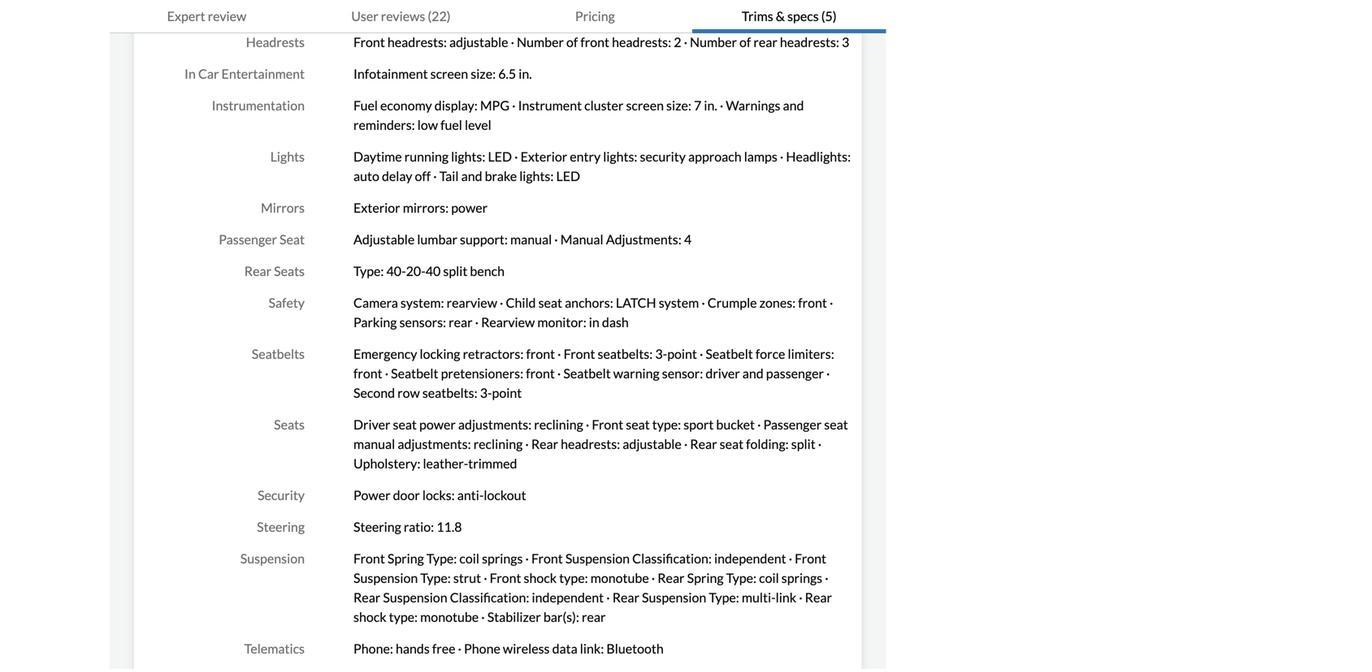 Task type: vqa. For each thing, say whether or not it's contained in the screenshot.
Pricing
yes



Task type: describe. For each thing, give the bounding box(es) containing it.
seat
[[280, 232, 305, 248]]

monitor:
[[537, 315, 587, 330]]

2 number from the left
[[690, 34, 737, 50]]

mirrors:
[[403, 200, 449, 216]]

lights
[[270, 149, 305, 165]]

hands
[[396, 641, 430, 657]]

brake
[[485, 168, 517, 184]]

front up bar(s):
[[531, 551, 563, 567]]

headrests: left 2
[[612, 34, 671, 50]]

1 vertical spatial spring
[[687, 571, 724, 586]]

0 horizontal spatial exterior
[[354, 200, 400, 216]]

4
[[684, 232, 692, 248]]

multi-
[[742, 590, 776, 606]]

phone
[[464, 641, 500, 657]]

type: up multi-
[[726, 571, 757, 586]]

0 vertical spatial rear
[[754, 34, 778, 50]]

1 vertical spatial led
[[556, 168, 580, 184]]

1 vertical spatial adjustments:
[[398, 436, 471, 452]]

0 horizontal spatial reclining
[[474, 436, 523, 452]]

2
[[674, 34, 681, 50]]

and inside fuel economy display: mpg · instrument cluster screen size: 7 in. · warnings and reminders: low fuel level
[[783, 98, 804, 113]]

lumbar
[[417, 232, 457, 248]]

0 horizontal spatial seatbelt
[[391, 366, 438, 382]]

1 horizontal spatial lights:
[[519, 168, 554, 184]]

0 horizontal spatial passenger
[[219, 232, 277, 248]]

daytime running lights: led · exterior entry lights: security approach lamps · headlights: auto delay off · tail and brake lights: led
[[354, 149, 851, 184]]

suspension up bar(s):
[[565, 551, 630, 567]]

front up 'link'
[[795, 551, 826, 567]]

sensors:
[[399, 315, 446, 330]]

leather-
[[423, 456, 468, 472]]

suspension up bluetooth
[[642, 590, 706, 606]]

suspension down steering ratio: 11.8
[[354, 571, 418, 586]]

1 horizontal spatial manual
[[510, 232, 552, 248]]

second
[[354, 385, 395, 401]]

0 vertical spatial shock
[[524, 571, 557, 586]]

user reviews (22)
[[351, 8, 451, 24]]

passenger
[[766, 366, 824, 382]]

warnings
[[726, 98, 781, 113]]

locks:
[[422, 488, 455, 504]]

size: inside fuel economy display: mpg · instrument cluster screen size: 7 in. · warnings and reminders: low fuel level
[[666, 98, 692, 113]]

and inside emergency locking retractors: front · front seatbelts: 3-point · seatbelt force limiters: front · seatbelt pretensioners: front · seatbelt warning sensor: driver and passenger · second row seatbelts: 3-point
[[743, 366, 764, 382]]

manual inside driver seat power adjustments: reclining · front seat type: sport bucket · passenger seat manual adjustments: reclining · rear headrests: adjustable · rear seat folding: split · upholstery: leather-trimmed
[[354, 436, 395, 452]]

security
[[640, 149, 686, 165]]

1 vertical spatial type:
[[559, 571, 588, 586]]

level
[[465, 117, 491, 133]]

trims
[[742, 8, 773, 24]]

child
[[506, 295, 536, 311]]

approach
[[688, 149, 742, 165]]

pricing
[[575, 8, 615, 24]]

0 horizontal spatial seatbelts:
[[422, 385, 478, 401]]

adjustable inside driver seat power adjustments: reclining · front seat type: sport bucket · passenger seat manual adjustments: reclining · rear headrests: adjustable · rear seat folding: split · upholstery: leather-trimmed
[[623, 436, 682, 452]]

display:
[[435, 98, 478, 113]]

lamps
[[744, 149, 778, 165]]

reviews
[[381, 8, 425, 24]]

safety
[[269, 295, 305, 311]]

0 vertical spatial screen
[[430, 66, 468, 82]]

3
[[842, 34, 850, 50]]

front inside 'camera system: rearview · child seat anchors: latch system · crumple zones: front · parking sensors: rear · rearview monitor: in dash'
[[798, 295, 827, 311]]

delay
[[382, 168, 412, 184]]

11.8
[[437, 519, 462, 535]]

pricing tab
[[498, 0, 692, 33]]

instrument
[[518, 98, 582, 113]]

expert review
[[167, 8, 246, 24]]

type: left multi-
[[709, 590, 739, 606]]

front spring type: coil springs · front suspension classification: independent · front suspension type: strut · front shock type: monotube · rear spring type: coil springs · rear suspension classification: independent · rear suspension type: multi-link · rear shock type: monotube · stabilizer bar(s): rear
[[354, 551, 832, 625]]

seat down bucket
[[720, 436, 744, 452]]

free
[[432, 641, 455, 657]]

2 vertical spatial type:
[[389, 610, 418, 625]]

screen inside fuel economy display: mpg · instrument cluster screen size: 7 in. · warnings and reminders: low fuel level
[[626, 98, 664, 113]]

power door locks: anti-lockout
[[354, 488, 526, 504]]

(22)
[[428, 8, 451, 24]]

type: inside driver seat power adjustments: reclining · front seat type: sport bucket · passenger seat manual adjustments: reclining · rear headrests: adjustable · rear seat folding: split · upholstery: leather-trimmed
[[652, 417, 681, 433]]

locking
[[420, 346, 460, 362]]

reminders:
[[354, 117, 415, 133]]

0 horizontal spatial led
[[488, 149, 512, 165]]

lockout
[[484, 488, 526, 504]]

0 vertical spatial springs
[[482, 551, 523, 567]]

dash
[[602, 315, 629, 330]]

review
[[208, 8, 246, 24]]

data
[[552, 641, 578, 657]]

0 vertical spatial split
[[443, 263, 468, 279]]

system
[[659, 295, 699, 311]]

passenger inside driver seat power adjustments: reclining · front seat type: sport bucket · passenger seat manual adjustments: reclining · rear headrests: adjustable · rear seat folding: split · upholstery: leather-trimmed
[[764, 417, 822, 433]]

running
[[405, 149, 449, 165]]

seatbelts
[[252, 346, 305, 362]]

in
[[589, 315, 600, 330]]

suspension up the hands
[[383, 590, 447, 606]]

expert
[[167, 8, 205, 24]]

system:
[[401, 295, 444, 311]]

0 horizontal spatial adjustable
[[449, 34, 508, 50]]

&
[[776, 8, 785, 24]]

passenger seat
[[219, 232, 305, 248]]

car
[[198, 66, 219, 82]]

cluster
[[584, 98, 624, 113]]

mpg
[[480, 98, 510, 113]]

steering ratio: 11.8
[[354, 519, 462, 535]]

1 horizontal spatial classification:
[[632, 551, 712, 567]]

limiters:
[[788, 346, 834, 362]]

infotainment screen size: 6.5 in.
[[354, 66, 532, 82]]

1 horizontal spatial monotube
[[591, 571, 649, 586]]

force
[[756, 346, 785, 362]]

seat down the warning on the bottom
[[626, 417, 650, 433]]

emergency
[[354, 346, 417, 362]]

1 vertical spatial monotube
[[420, 610, 479, 625]]

telematics
[[244, 641, 305, 657]]

user
[[351, 8, 378, 24]]

steering for steering ratio: 11.8
[[354, 519, 401, 535]]

and inside daytime running lights: led · exterior entry lights: security approach lamps · headlights: auto delay off · tail and brake lights: led
[[461, 168, 482, 184]]

phone: hands free · phone wireless data link: bluetooth
[[354, 641, 664, 657]]

bar(s):
[[544, 610, 579, 625]]

1 vertical spatial classification:
[[450, 590, 529, 606]]

retractors:
[[463, 346, 524, 362]]

exterior inside daytime running lights: led · exterior entry lights: security approach lamps · headlights: auto delay off · tail and brake lights: led
[[521, 149, 567, 165]]

0 vertical spatial independent
[[714, 551, 786, 567]]

1 horizontal spatial point
[[667, 346, 697, 362]]

tab list containing expert review
[[110, 0, 886, 33]]

40
[[426, 263, 441, 279]]

bucket
[[716, 417, 755, 433]]

0 horizontal spatial spring
[[388, 551, 424, 567]]

sport
[[684, 417, 714, 433]]

1 horizontal spatial reclining
[[534, 417, 583, 433]]

1 seats from the top
[[274, 263, 305, 279]]

1 number from the left
[[517, 34, 564, 50]]

trimmed
[[468, 456, 517, 472]]

user reviews (22) tab
[[304, 0, 498, 33]]

rear seats
[[244, 263, 305, 279]]

adjustable
[[354, 232, 415, 248]]

headrests: inside driver seat power adjustments: reclining · front seat type: sport bucket · passenger seat manual adjustments: reclining · rear headrests: adjustable · rear seat folding: split · upholstery: leather-trimmed
[[561, 436, 620, 452]]

adjustments:
[[606, 232, 682, 248]]

adjustable lumbar support: manual · manual adjustments: 4
[[354, 232, 692, 248]]

1 horizontal spatial seatbelt
[[563, 366, 611, 382]]



Task type: locate. For each thing, give the bounding box(es) containing it.
rear
[[244, 263, 271, 279], [531, 436, 558, 452], [690, 436, 717, 452], [658, 571, 685, 586], [354, 590, 381, 606], [612, 590, 640, 606], [805, 590, 832, 606]]

seatbelt
[[706, 346, 753, 362], [391, 366, 438, 382], [563, 366, 611, 382]]

expert review tab
[[110, 0, 304, 33]]

front inside emergency locking retractors: front · front seatbelts: 3-point · seatbelt force limiters: front · seatbelt pretensioners: front · seatbelt warning sensor: driver and passenger · second row seatbelts: 3-point
[[564, 346, 595, 362]]

0 vertical spatial point
[[667, 346, 697, 362]]

0 horizontal spatial independent
[[532, 590, 604, 606]]

1 horizontal spatial size:
[[666, 98, 692, 113]]

manual
[[561, 232, 603, 248]]

monotube up bluetooth
[[591, 571, 649, 586]]

0 vertical spatial 3-
[[655, 346, 667, 362]]

0 horizontal spatial shock
[[354, 610, 387, 625]]

0 vertical spatial power
[[451, 200, 488, 216]]

0 horizontal spatial point
[[492, 385, 522, 401]]

0 vertical spatial size:
[[471, 66, 496, 82]]

0 vertical spatial reclining
[[534, 417, 583, 433]]

1 horizontal spatial seatbelts:
[[598, 346, 653, 362]]

1 vertical spatial coil
[[759, 571, 779, 586]]

seat down row
[[393, 417, 417, 433]]

phone:
[[354, 641, 393, 657]]

0 horizontal spatial and
[[461, 168, 482, 184]]

independent
[[714, 551, 786, 567], [532, 590, 604, 606]]

0 horizontal spatial size:
[[471, 66, 496, 82]]

tail
[[439, 168, 459, 184]]

driver
[[706, 366, 740, 382]]

tab list
[[110, 0, 886, 33]]

1 vertical spatial seatbelts:
[[422, 385, 478, 401]]

seatbelt left the warning on the bottom
[[563, 366, 611, 382]]

independent up bar(s):
[[532, 590, 604, 606]]

40-
[[386, 263, 406, 279]]

0 horizontal spatial split
[[443, 263, 468, 279]]

anti-
[[457, 488, 484, 504]]

front down in
[[564, 346, 595, 362]]

seatbelts: down "pretensioners:"
[[422, 385, 478, 401]]

2 horizontal spatial type:
[[652, 417, 681, 433]]

front down user
[[354, 34, 385, 50]]

adjustable up 6.5
[[449, 34, 508, 50]]

0 horizontal spatial screen
[[430, 66, 468, 82]]

rear up link:
[[582, 610, 606, 625]]

shock up bar(s):
[[524, 571, 557, 586]]

2 seats from the top
[[274, 417, 305, 433]]

front down steering ratio: 11.8
[[354, 551, 385, 567]]

led up brake
[[488, 149, 512, 165]]

1 steering from the left
[[257, 519, 305, 535]]

1 vertical spatial and
[[461, 168, 482, 184]]

shock up phone:
[[354, 610, 387, 625]]

2 horizontal spatial and
[[783, 98, 804, 113]]

in.
[[519, 66, 532, 82], [704, 98, 717, 113]]

2 horizontal spatial rear
[[754, 34, 778, 50]]

0 horizontal spatial steering
[[257, 519, 305, 535]]

number right 2
[[690, 34, 737, 50]]

split right 40
[[443, 263, 468, 279]]

0 horizontal spatial in.
[[519, 66, 532, 82]]

1 vertical spatial exterior
[[354, 200, 400, 216]]

folding:
[[746, 436, 789, 452]]

power for mirrors:
[[451, 200, 488, 216]]

in. right 6.5
[[519, 66, 532, 82]]

0 vertical spatial classification:
[[632, 551, 712, 567]]

2 horizontal spatial seatbelt
[[706, 346, 753, 362]]

point
[[667, 346, 697, 362], [492, 385, 522, 401]]

0 vertical spatial monotube
[[591, 571, 649, 586]]

2 vertical spatial rear
[[582, 610, 606, 625]]

headrests: down "reviews" on the left of the page
[[388, 34, 447, 50]]

manual
[[510, 232, 552, 248], [354, 436, 395, 452]]

bluetooth
[[607, 641, 664, 657]]

zones:
[[760, 295, 796, 311]]

classification:
[[632, 551, 712, 567], [450, 590, 529, 606]]

front right strut
[[490, 571, 521, 586]]

power up leather-
[[419, 417, 456, 433]]

1 horizontal spatial passenger
[[764, 417, 822, 433]]

adjustable down the warning on the bottom
[[623, 436, 682, 452]]

manual right support:
[[510, 232, 552, 248]]

seat inside 'camera system: rearview · child seat anchors: latch system · crumple zones: front · parking sensors: rear · rearview monitor: in dash'
[[538, 295, 562, 311]]

passenger up rear seats
[[219, 232, 277, 248]]

headrests: down emergency locking retractors: front · front seatbelts: 3-point · seatbelt force limiters: front · seatbelt pretensioners: front · seatbelt warning sensor: driver and passenger · second row seatbelts: 3-point
[[561, 436, 620, 452]]

1 horizontal spatial of
[[740, 34, 751, 50]]

daytime
[[354, 149, 402, 165]]

1 horizontal spatial and
[[743, 366, 764, 382]]

link
[[776, 590, 797, 606]]

reclining up trimmed
[[474, 436, 523, 452]]

steering for steering
[[257, 519, 305, 535]]

2 of from the left
[[740, 34, 751, 50]]

adjustments:
[[458, 417, 532, 433], [398, 436, 471, 452]]

driver seat power adjustments: reclining · front seat type: sport bucket · passenger seat manual adjustments: reclining · rear headrests: adjustable · rear seat folding: split · upholstery: leather-trimmed
[[354, 417, 848, 472]]

strut
[[453, 571, 481, 586]]

independent up multi-
[[714, 551, 786, 567]]

0 horizontal spatial monotube
[[420, 610, 479, 625]]

1 horizontal spatial rear
[[582, 610, 606, 625]]

0 horizontal spatial classification:
[[450, 590, 529, 606]]

3- down "pretensioners:"
[[480, 385, 492, 401]]

0 vertical spatial adjustable
[[449, 34, 508, 50]]

rear inside front spring type: coil springs · front suspension classification: independent · front suspension type: strut · front shock type: monotube · rear spring type: coil springs · rear suspension classification: independent · rear suspension type: multi-link · rear shock type: monotube · stabilizer bar(s): rear
[[582, 610, 606, 625]]

0 vertical spatial type:
[[652, 417, 681, 433]]

0 vertical spatial led
[[488, 149, 512, 165]]

sensor:
[[662, 366, 703, 382]]

entertainment
[[221, 66, 305, 82]]

spring
[[388, 551, 424, 567], [687, 571, 724, 586]]

1 vertical spatial split
[[791, 436, 816, 452]]

instrumentation
[[212, 98, 305, 113]]

0 horizontal spatial springs
[[482, 551, 523, 567]]

0 horizontal spatial type:
[[389, 610, 418, 625]]

parking
[[354, 315, 397, 330]]

adjustments: up trimmed
[[458, 417, 532, 433]]

fuel
[[441, 117, 462, 133]]

monotube up free
[[420, 610, 479, 625]]

7
[[694, 98, 702, 113]]

type: left strut
[[420, 571, 451, 586]]

reclining down emergency locking retractors: front · front seatbelts: 3-point · seatbelt force limiters: front · seatbelt pretensioners: front · seatbelt warning sensor: driver and passenger · second row seatbelts: 3-point
[[534, 417, 583, 433]]

and right warnings
[[783, 98, 804, 113]]

steering down security on the left of the page
[[257, 519, 305, 535]]

point down "pretensioners:"
[[492, 385, 522, 401]]

lights: up tail
[[451, 149, 485, 165]]

1 horizontal spatial independent
[[714, 551, 786, 567]]

economy
[[380, 98, 432, 113]]

coil up strut
[[459, 551, 479, 567]]

warning
[[613, 366, 660, 382]]

(5)
[[821, 8, 837, 24]]

of down pricing tab
[[566, 34, 578, 50]]

1 vertical spatial reclining
[[474, 436, 523, 452]]

1 vertical spatial manual
[[354, 436, 395, 452]]

1 horizontal spatial adjustable
[[623, 436, 682, 452]]

coil up multi-
[[759, 571, 779, 586]]

exterior left entry
[[521, 149, 567, 165]]

0 vertical spatial coil
[[459, 551, 479, 567]]

seat
[[538, 295, 562, 311], [393, 417, 417, 433], [626, 417, 650, 433], [824, 417, 848, 433], [720, 436, 744, 452]]

0 vertical spatial seats
[[274, 263, 305, 279]]

0 vertical spatial in.
[[519, 66, 532, 82]]

off
[[415, 168, 431, 184]]

passenger up folding:
[[764, 417, 822, 433]]

power up support:
[[451, 200, 488, 216]]

lights:
[[451, 149, 485, 165], [603, 149, 637, 165], [519, 168, 554, 184]]

0 horizontal spatial lights:
[[451, 149, 485, 165]]

headrests
[[246, 34, 305, 50]]

20-
[[406, 263, 426, 279]]

size: left 6.5
[[471, 66, 496, 82]]

crumple
[[708, 295, 757, 311]]

auto
[[354, 168, 379, 184]]

seat up monitor:
[[538, 295, 562, 311]]

headrests: down specs
[[780, 34, 839, 50]]

camera system: rearview · child seat anchors: latch system · crumple zones: front · parking sensors: rear · rearview monitor: in dash
[[354, 295, 833, 330]]

split inside driver seat power adjustments: reclining · front seat type: sport bucket · passenger seat manual adjustments: reclining · rear headrests: adjustable · rear seat folding: split · upholstery: leather-trimmed
[[791, 436, 816, 452]]

latch
[[616, 295, 656, 311]]

coil
[[459, 551, 479, 567], [759, 571, 779, 586]]

1 horizontal spatial coil
[[759, 571, 779, 586]]

seatbelts: up the warning on the bottom
[[598, 346, 653, 362]]

0 horizontal spatial number
[[517, 34, 564, 50]]

1 horizontal spatial springs
[[782, 571, 823, 586]]

1 vertical spatial rear
[[449, 315, 473, 330]]

shock
[[524, 571, 557, 586], [354, 610, 387, 625]]

0 vertical spatial manual
[[510, 232, 552, 248]]

screen right cluster
[[626, 98, 664, 113]]

0 vertical spatial adjustments:
[[458, 417, 532, 433]]

1 vertical spatial independent
[[532, 590, 604, 606]]

in. right 7
[[704, 98, 717, 113]]

exterior mirrors: power
[[354, 200, 488, 216]]

1 horizontal spatial led
[[556, 168, 580, 184]]

1 vertical spatial in.
[[704, 98, 717, 113]]

type: 40-20-40 split bench
[[354, 263, 505, 279]]

steering down power
[[354, 519, 401, 535]]

seats up security on the left of the page
[[274, 417, 305, 433]]

seatbelt up row
[[391, 366, 438, 382]]

lights: right brake
[[519, 168, 554, 184]]

front
[[354, 34, 385, 50], [564, 346, 595, 362], [592, 417, 623, 433], [354, 551, 385, 567], [531, 551, 563, 567], [795, 551, 826, 567], [490, 571, 521, 586]]

springs up stabilizer
[[482, 551, 523, 567]]

0 horizontal spatial coil
[[459, 551, 479, 567]]

0 horizontal spatial of
[[566, 34, 578, 50]]

1 vertical spatial adjustable
[[623, 436, 682, 452]]

front inside driver seat power adjustments: reclining · front seat type: sport bucket · passenger seat manual adjustments: reclining · rear headrests: adjustable · rear seat folding: split · upholstery: leather-trimmed
[[592, 417, 623, 433]]

1 of from the left
[[566, 34, 578, 50]]

and right tail
[[461, 168, 482, 184]]

type: up bar(s):
[[559, 571, 588, 586]]

adjustable
[[449, 34, 508, 50], [623, 436, 682, 452]]

suspension down security on the left of the page
[[240, 551, 305, 567]]

1 horizontal spatial type:
[[559, 571, 588, 586]]

springs up 'link'
[[782, 571, 823, 586]]

in. inside fuel economy display: mpg · instrument cluster screen size: 7 in. · warnings and reminders: low fuel level
[[704, 98, 717, 113]]

1 horizontal spatial number
[[690, 34, 737, 50]]

headrests:
[[388, 34, 447, 50], [612, 34, 671, 50], [780, 34, 839, 50], [561, 436, 620, 452]]

1 vertical spatial 3-
[[480, 385, 492, 401]]

0 horizontal spatial manual
[[354, 436, 395, 452]]

1 vertical spatial size:
[[666, 98, 692, 113]]

6.5
[[498, 66, 516, 82]]

2 horizontal spatial lights:
[[603, 149, 637, 165]]

size: left 7
[[666, 98, 692, 113]]

screen up display:
[[430, 66, 468, 82]]

0 vertical spatial exterior
[[521, 149, 567, 165]]

front down emergency locking retractors: front · front seatbelts: 3-point · seatbelt force limiters: front · seatbelt pretensioners: front · seatbelt warning sensor: driver and passenger · second row seatbelts: 3-point
[[592, 417, 623, 433]]

1 vertical spatial point
[[492, 385, 522, 401]]

monotube
[[591, 571, 649, 586], [420, 610, 479, 625]]

door
[[393, 488, 420, 504]]

seats up safety in the left top of the page
[[274, 263, 305, 279]]

and down the force
[[743, 366, 764, 382]]

type: up strut
[[427, 551, 457, 567]]

seatbelt up the driver
[[706, 346, 753, 362]]

rear inside 'camera system: rearview · child seat anchors: latch system · crumple zones: front · parking sensors: rear · rearview monitor: in dash'
[[449, 315, 473, 330]]

type: left 40- in the top of the page
[[354, 263, 384, 279]]

point up sensor:
[[667, 346, 697, 362]]

3- up sensor:
[[655, 346, 667, 362]]

security
[[258, 488, 305, 504]]

power for seat
[[419, 417, 456, 433]]

0 vertical spatial seatbelts:
[[598, 346, 653, 362]]

mirrors
[[261, 200, 305, 216]]

power
[[451, 200, 488, 216], [419, 417, 456, 433]]

adjustments: up leather-
[[398, 436, 471, 452]]

split right folding:
[[791, 436, 816, 452]]

1 horizontal spatial in.
[[704, 98, 717, 113]]

fuel economy display: mpg · instrument cluster screen size: 7 in. · warnings and reminders: low fuel level
[[354, 98, 804, 133]]

manual down driver
[[354, 436, 395, 452]]

seats
[[274, 263, 305, 279], [274, 417, 305, 433]]

split
[[443, 263, 468, 279], [791, 436, 816, 452]]

trims & specs (5) tab
[[692, 0, 886, 33]]

pretensioners:
[[441, 366, 523, 382]]

type: left sport in the right of the page
[[652, 417, 681, 433]]

row
[[398, 385, 420, 401]]

rear down the "rearview"
[[449, 315, 473, 330]]

0 vertical spatial passenger
[[219, 232, 277, 248]]

number
[[517, 34, 564, 50], [690, 34, 737, 50]]

0 horizontal spatial rear
[[449, 315, 473, 330]]

1 vertical spatial passenger
[[764, 417, 822, 433]]

wireless
[[503, 641, 550, 657]]

lights: right entry
[[603, 149, 637, 165]]

exterior
[[521, 149, 567, 165], [354, 200, 400, 216]]

bench
[[470, 263, 505, 279]]

driver
[[354, 417, 390, 433]]

power inside driver seat power adjustments: reclining · front seat type: sport bucket · passenger seat manual adjustments: reclining · rear headrests: adjustable · rear seat folding: split · upholstery: leather-trimmed
[[419, 417, 456, 433]]

seat down limiters:
[[824, 417, 848, 433]]

rear
[[754, 34, 778, 50], [449, 315, 473, 330], [582, 610, 606, 625]]

2 steering from the left
[[354, 519, 401, 535]]

rear down trims
[[754, 34, 778, 50]]

1 vertical spatial shock
[[354, 610, 387, 625]]

rearview
[[447, 295, 497, 311]]

1 vertical spatial power
[[419, 417, 456, 433]]

seatbelts:
[[598, 346, 653, 362], [422, 385, 478, 401]]

1 horizontal spatial 3-
[[655, 346, 667, 362]]

number down pricing tab
[[517, 34, 564, 50]]

type: up the hands
[[389, 610, 418, 625]]

suspension
[[240, 551, 305, 567], [565, 551, 630, 567], [354, 571, 418, 586], [383, 590, 447, 606], [642, 590, 706, 606]]

headlights:
[[786, 149, 851, 165]]

exterior up adjustable
[[354, 200, 400, 216]]

led down entry
[[556, 168, 580, 184]]

1 horizontal spatial screen
[[626, 98, 664, 113]]

0 vertical spatial and
[[783, 98, 804, 113]]

1 horizontal spatial split
[[791, 436, 816, 452]]

1 horizontal spatial exterior
[[521, 149, 567, 165]]

of down trims
[[740, 34, 751, 50]]



